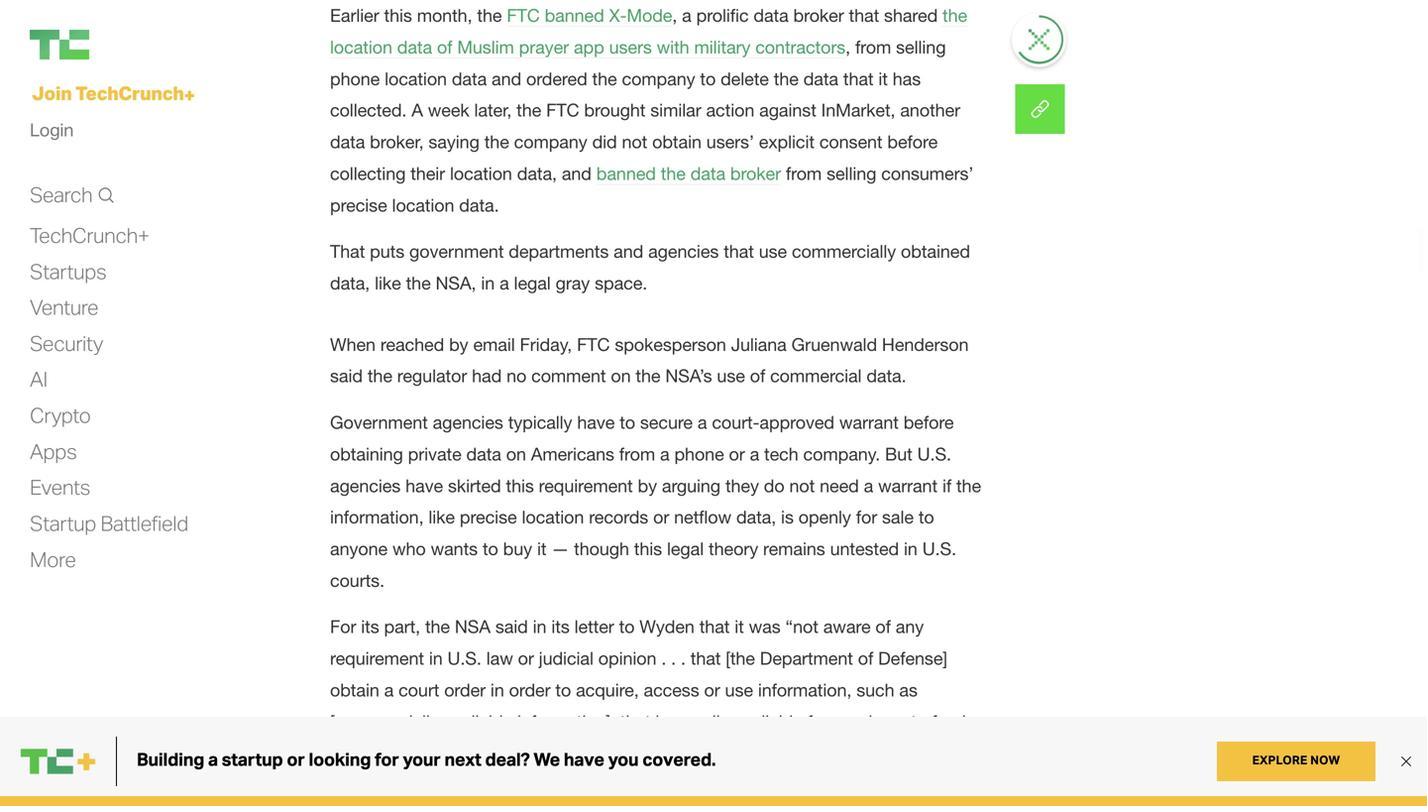 Task type: vqa. For each thing, say whether or not it's contained in the screenshot.
TRAE within the Hear From Trae Stephens, Meredith Whittaker, & More At This Exclusive Vc Event.
no



Task type: describe. For each thing, give the bounding box(es) containing it.
2 its from the left
[[552, 616, 570, 637]]

1 vertical spatial is
[[656, 711, 668, 732]]

a down secure
[[660, 444, 670, 464]]

when
[[330, 334, 376, 355]]

in up court
[[429, 648, 443, 669]]

it right persons
[[745, 743, 755, 764]]

more
[[30, 546, 76, 572]]

delete
[[721, 68, 769, 89]]

data, inside government agencies typically have to secure a court-approved warrant before obtaining private data on americans from a phone or a tech company. but u.s. agencies have skirted this requirement by arguing they do not need a warrant if the information, like precise location records or netflow data, is openly for sale to anyone who wants to buy it — though this legal theory remains untested in u.s. courts.
[[737, 507, 776, 528]]

the inside the location data of muslim prayer app users with military contractors
[[943, 5, 968, 26]]

from inside , from selling phone location data and ordered the company to delete the data that it has collected. a week later, the ftc brought similar action against inmarket, another data broker, saying the company did not obtain users' explicit consent before collecting their location data, and
[[856, 37, 892, 57]]

phone inside government agencies typically have to secure a court-approved warrant before obtaining private data on americans from a phone or a tech company. but u.s. agencies have skirted this requirement by arguing they do not need a warrant if the information, like precise location records or netflow data, is openly for sale to anyone who wants to buy it — though this legal theory remains untested in u.s. courts.
[[675, 444, 724, 464]]

u.s. down if
[[923, 538, 957, 559]]

1 horizontal spatial is
[[759, 743, 772, 764]]

copy share link image
[[1016, 84, 1065, 134]]

adversaries,
[[330, 743, 425, 764]]

u.s. left companies
[[430, 743, 464, 764]]

is inside government agencies typically have to secure a court-approved warrant before obtaining private data on americans from a phone or a tech company. but u.s. agencies have skirted this requirement by arguing they do not need a warrant if the information, like precise location records or netflow data, is openly for sale to anyone who wants to buy it — though this legal theory remains untested in u.s. courts.
[[781, 507, 794, 528]]

later,
[[474, 100, 512, 121]]

the up the muslim
[[477, 5, 502, 26]]

1 available from the left
[[444, 711, 513, 732]]

data up contractors
[[754, 5, 789, 26]]

startups link
[[30, 258, 106, 285]]

search
[[30, 181, 92, 207]]

week
[[428, 100, 470, 121]]

techcrunch
[[76, 81, 184, 105]]

events link
[[30, 474, 90, 501]]

spokesperson
[[615, 334, 727, 355]]

users'
[[707, 131, 754, 152]]

x link
[[1016, 84, 1065, 134]]

reddit link
[[1016, 84, 1065, 134]]

that inside , from selling phone location data and ordered the company to delete the data that it has collected. a week later, the ftc brought similar action against inmarket, another data broker, saying the company did not obtain users' explicit consent before collecting their location data, and
[[844, 68, 874, 89]]

0 vertical spatial ,
[[673, 5, 677, 26]]

share on facebook image
[[1016, 84, 1065, 134]]

consent
[[820, 131, 883, 152]]

+
[[184, 83, 195, 107]]

linkedin link
[[1016, 84, 1065, 134]]

like inside government agencies typically have to secure a court-approved warrant before obtaining private data on americans from a phone or a tech company. but u.s. agencies have skirted this requirement by arguing they do not need a warrant if the information, like precise location records or netflow data, is openly for sale to anyone who wants to buy it — though this legal theory remains untested in u.s. courts.
[[429, 507, 455, 528]]

, inside , from selling phone location data and ordered the company to delete the data that it has collected. a week later, the ftc brought similar action against inmarket, another data broker, saying the company did not obtain users' explicit consent before collecting their location data, and
[[846, 37, 851, 57]]

the location data of muslim prayer app users with military contractors link
[[330, 5, 968, 58]]

use inside for its part, the nsa said in its letter to wyden that it was "not aware of any requirement in u.s. law or judicial opinion . . . that [the department of defense] obtain a court order in order to acquire, access or use information, such as [commercially available information], that is equally available for purchase to foreign adversaries, u.s. companies and private persons as it is to the u.s. government."
[[725, 680, 753, 700]]

location inside government agencies typically have to secure a court-approved warrant before obtaining private data on americans from a phone or a tech company. but u.s. agencies have skirted this requirement by arguing they do not need a warrant if the information, like precise location records or netflow data, is openly for sale to anyone who wants to buy it — though this legal theory remains untested in u.s. courts.
[[522, 507, 584, 528]]

when reached by email friday, ftc spokesperson juliana gruenwald henderson said the regulator had no comment on the nsa's use of commercial data.
[[330, 334, 969, 386]]

close screen image
[[1029, 29, 1050, 50]]

records
[[589, 507, 649, 528]]

0 horizontal spatial company
[[514, 131, 588, 152]]

legal inside that puts government departments and agencies that use commercially obtained data, like the nsa, in a legal gray space.
[[514, 273, 551, 293]]

[the
[[726, 648, 755, 669]]

0 horizontal spatial have
[[406, 475, 443, 496]]

the right later,
[[517, 100, 542, 121]]

requirement inside for its part, the nsa said in its letter to wyden that it was "not aware of any requirement in u.s. law or judicial opinion . . . that [the department of defense] obtain a court order in order to acquire, access or use information, such as [commercially available information], that is equally available for purchase to foreign adversaries, u.s. companies and private persons as it is to the u.s. government."
[[330, 648, 424, 669]]

"not
[[786, 616, 819, 637]]

the down spokesperson
[[636, 366, 661, 386]]

government
[[330, 412, 428, 433]]

companies
[[469, 743, 556, 764]]

location inside from selling consumers' precise location data.
[[392, 195, 455, 215]]

the inside government agencies typically have to secure a court-approved warrant before obtaining private data on americans from a phone or a tech company. but u.s. agencies have skirted this requirement by arguing they do not need a warrant if the information, like precise location records or netflow data, is openly for sale to anyone who wants to buy it — though this legal theory remains untested in u.s. courts.
[[957, 475, 982, 496]]

sale
[[882, 507, 914, 528]]

who
[[393, 538, 426, 559]]

consumers'
[[882, 163, 974, 184]]

legal inside government agencies typically have to secure a court-approved warrant before obtaining private data on americans from a phone or a tech company. but u.s. agencies have skirted this requirement by arguing they do not need a warrant if the information, like precise location records or netflow data, is openly for sale to anyone who wants to buy it — though this legal theory remains untested in u.s. courts.
[[667, 538, 704, 559]]

inmarket,
[[822, 100, 896, 121]]

0 vertical spatial banned
[[545, 5, 605, 26]]

1 vertical spatial banned
[[597, 163, 656, 184]]

0 vertical spatial company
[[622, 68, 696, 89]]

information, for have
[[330, 507, 424, 528]]

nsa
[[455, 616, 491, 637]]

action
[[706, 100, 755, 121]]

startup battlefield link
[[30, 510, 188, 537]]

a
[[412, 100, 423, 121]]

battlefield
[[100, 510, 188, 536]]

1 its from the left
[[361, 616, 379, 637]]

henderson
[[882, 334, 969, 355]]

events
[[30, 474, 90, 500]]

puts
[[370, 241, 405, 262]]

brought
[[584, 100, 646, 121]]

obtained
[[901, 241, 971, 262]]

data, inside that puts government departments and agencies that use commercially obtained data, like the nsa, in a legal gray space.
[[330, 273, 370, 293]]

collecting
[[330, 163, 406, 184]]

to up government."
[[912, 711, 927, 732]]

1 vertical spatial broker
[[731, 163, 781, 184]]

obtain inside for its part, the nsa said in its letter to wyden that it was "not aware of any requirement in u.s. law or judicial opinion . . . that [the department of defense] obtain a court order in order to acquire, access or use information, such as [commercially available information], that is equally available for purchase to foreign adversaries, u.s. companies and private persons as it is to the u.s. government."
[[330, 680, 379, 700]]

ai link
[[30, 366, 47, 393]]

login link
[[30, 114, 73, 146]]

ai
[[30, 366, 47, 392]]

that down acquire,
[[621, 711, 651, 732]]

muslim
[[457, 37, 514, 57]]

obtain inside , from selling phone location data and ordered the company to delete the data that it has collected. a week later, the ftc brought similar action against inmarket, another data broker, saying the company did not obtain users' explicit consent before collecting their location data, and
[[653, 131, 702, 152]]

or right law
[[518, 648, 534, 669]]

precise inside government agencies typically have to secure a court-approved warrant before obtaining private data on americans from a phone or a tech company. but u.s. agencies have skirted this requirement by arguing they do not need a warrant if the information, like precise location records or netflow data, is openly for sale to anyone who wants to buy it — though this legal theory remains untested in u.s. courts.
[[460, 507, 517, 528]]

copy share link link
[[1016, 84, 1065, 134]]

startups
[[30, 258, 106, 284]]

data inside the location data of muslim prayer app users with military contractors
[[397, 37, 432, 57]]

nsa,
[[436, 273, 476, 293]]

it left the was
[[735, 616, 744, 637]]

1 order from the left
[[444, 680, 486, 700]]

to down 'department'
[[777, 743, 793, 764]]

government."
[[866, 743, 973, 764]]

government
[[410, 241, 504, 262]]

u.s. up if
[[918, 444, 952, 464]]

a inside that puts government departments and agencies that use commercially obtained data, like the nsa, in a legal gray space.
[[500, 273, 509, 293]]

aware
[[824, 616, 871, 637]]

private inside for its part, the nsa said in its letter to wyden that it was "not aware of any requirement in u.s. law or judicial opinion . . . that [the department of defense] obtain a court order in order to acquire, access or use information, such as [commercially available information], that is equally available for purchase to foreign adversaries, u.s. companies and private persons as it is to the u.s. government."
[[595, 743, 649, 764]]

another
[[901, 100, 961, 121]]

app
[[574, 37, 604, 57]]

join
[[32, 81, 72, 105]]

on inside government agencies typically have to secure a court-approved warrant before obtaining private data on americans from a phone or a tech company. but u.s. agencies have skirted this requirement by arguing they do not need a warrant if the information, like precise location records or netflow data, is openly for sale to anyone who wants to buy it — though this legal theory remains untested in u.s. courts.
[[506, 444, 526, 464]]

regulator
[[397, 366, 467, 386]]

a up with
[[682, 5, 692, 26]]

data down contractors
[[804, 68, 839, 89]]

like inside that puts government departments and agencies that use commercially obtained data, like the nsa, in a legal gray space.
[[375, 273, 401, 293]]

from inside from selling consumers' precise location data.
[[786, 163, 822, 184]]

access
[[644, 680, 700, 700]]

information, for department
[[758, 680, 852, 700]]

the down similar
[[661, 163, 686, 184]]

0 horizontal spatial this
[[384, 5, 412, 26]]

security
[[30, 330, 103, 356]]

1 horizontal spatial agencies
[[433, 412, 503, 433]]

location down saying
[[450, 163, 512, 184]]

0 horizontal spatial as
[[722, 743, 740, 764]]

crypto link
[[30, 402, 91, 429]]

wants
[[431, 538, 478, 559]]

to left secure
[[620, 412, 636, 433]]

2 available from the left
[[734, 711, 803, 732]]

in inside that puts government departments and agencies that use commercially obtained data, like the nsa, in a legal gray space.
[[481, 273, 495, 293]]

before inside government agencies typically have to secure a court-approved warrant before obtaining private data on americans from a phone or a tech company. but u.s. agencies have skirted this requirement by arguing they do not need a warrant if the information, like precise location records or netflow data, is openly for sale to anyone who wants to buy it — though this legal theory remains untested in u.s. courts.
[[904, 412, 954, 433]]

said inside for its part, the nsa said in its letter to wyden that it was "not aware of any requirement in u.s. law or judicial opinion . . . that [the department of defense] obtain a court order in order to acquire, access or use information, such as [commercially available information], that is equally available for purchase to foreign adversaries, u.s. companies and private persons as it is to the u.s. government."
[[496, 616, 528, 637]]

0 vertical spatial warrant
[[840, 412, 899, 433]]

it inside , from selling phone location data and ordered the company to delete the data that it has collected. a week later, the ftc brought similar action against inmarket, another data broker, saying the company did not obtain users' explicit consent before collecting their location data, and
[[879, 68, 888, 89]]

comment
[[532, 366, 606, 386]]

search image
[[97, 185, 114, 205]]

of left any
[[876, 616, 891, 637]]

that
[[330, 241, 365, 262]]

collected.
[[330, 100, 407, 121]]

persons
[[654, 743, 717, 764]]

data. inside "when reached by email friday, ftc spokesperson juliana gruenwald henderson said the regulator had no comment on the nsa's use of commercial data."
[[867, 366, 907, 386]]

ftc inside "when reached by email friday, ftc spokesperson juliana gruenwald henderson said the regulator had no comment on the nsa's use of commercial data."
[[577, 334, 610, 355]]

1 horizontal spatial have
[[577, 412, 615, 433]]

friday,
[[520, 334, 572, 355]]

in down law
[[491, 680, 504, 700]]

remains
[[763, 538, 826, 559]]

of inside "when reached by email friday, ftc spokesperson juliana gruenwald henderson said the regulator had no comment on the nsa's use of commercial data."
[[750, 366, 766, 386]]

selling inside , from selling phone location data and ordered the company to delete the data that it has collected. a week later, the ftc brought similar action against inmarket, another data broker, saying the company did not obtain users' explicit consent before collecting their location data, and
[[896, 37, 946, 57]]

such
[[857, 680, 895, 700]]

the up against
[[774, 68, 799, 89]]

commercial
[[770, 366, 862, 386]]

foreign
[[932, 711, 986, 732]]

startup battlefield
[[30, 510, 188, 536]]

share on x image
[[1016, 84, 1065, 134]]

crypto
[[30, 402, 91, 428]]

u.s. down nsa
[[448, 648, 482, 669]]

reached
[[381, 334, 444, 355]]

explicit
[[759, 131, 815, 152]]

said inside "when reached by email friday, ftc spokesperson juliana gruenwald henderson said the regulator had no comment on the nsa's use of commercial data."
[[330, 366, 363, 386]]

apps
[[30, 438, 77, 464]]

by inside "when reached by email friday, ftc spokesperson juliana gruenwald henderson said the regulator had no comment on the nsa's use of commercial data."
[[449, 334, 469, 355]]

data down the muslim
[[452, 68, 487, 89]]

phone inside , from selling phone location data and ordered the company to delete the data that it has collected. a week later, the ftc brought similar action against inmarket, another data broker, saying the company did not obtain users' explicit consent before collecting their location data, and
[[330, 68, 380, 89]]

share over email image
[[1016, 84, 1065, 134]]

[commercially
[[330, 711, 439, 732]]

x-
[[609, 5, 627, 26]]

saying
[[429, 131, 480, 152]]

or left netflow
[[653, 507, 669, 528]]

2 horizontal spatial this
[[634, 538, 662, 559]]

share on reddit image
[[1016, 84, 1065, 134]]

letter
[[575, 616, 614, 637]]

data, inside , from selling phone location data and ordered the company to delete the data that it has collected. a week later, the ftc brought similar action against inmarket, another data broker, saying the company did not obtain users' explicit consent before collecting their location data, and
[[517, 163, 557, 184]]

mode
[[627, 5, 673, 26]]

department
[[760, 648, 853, 669]]

and inside for its part, the nsa said in its letter to wyden that it was "not aware of any requirement in u.s. law or judicial opinion . . . that [the department of defense] obtain a court order in order to acquire, access or use information, such as [commercially available information], that is equally available for purchase to foreign adversaries, u.s. companies and private persons as it is to the u.s. government."
[[561, 743, 591, 764]]

approved
[[760, 412, 835, 433]]

1 horizontal spatial this
[[506, 475, 534, 496]]

banned the data broker
[[597, 163, 781, 184]]



Task type: locate. For each thing, give the bounding box(es) containing it.
nsa's
[[666, 366, 712, 386]]

techcrunch image
[[30, 30, 89, 59]]

similar
[[651, 100, 702, 121]]

courts.
[[330, 570, 385, 591]]

secure
[[640, 412, 693, 433]]

1 vertical spatial as
[[722, 743, 740, 764]]

selling inside from selling consumers' precise location data.
[[827, 163, 877, 184]]

data down month,
[[397, 37, 432, 57]]

1 vertical spatial ftc
[[546, 100, 580, 121]]

have left the skirted
[[406, 475, 443, 496]]

0 horizontal spatial obtain
[[330, 680, 379, 700]]

phone
[[330, 68, 380, 89], [675, 444, 724, 464]]

a inside for its part, the nsa said in its letter to wyden that it was "not aware of any requirement in u.s. law or judicial opinion . . . that [the department of defense] obtain a court order in order to acquire, access or use information, such as [commercially available information], that is equally available for purchase to foreign adversaries, u.s. companies and private persons as it is to the u.s. government."
[[384, 680, 394, 700]]

before up but on the right bottom of page
[[904, 412, 954, 433]]

like down puts on the top of page
[[375, 273, 401, 293]]

in up 'judicial'
[[533, 616, 547, 637]]

2 vertical spatial from
[[619, 444, 655, 464]]

location down earlier
[[330, 37, 393, 57]]

from
[[856, 37, 892, 57], [786, 163, 822, 184], [619, 444, 655, 464]]

0 horizontal spatial for
[[808, 711, 829, 732]]

1 vertical spatial data,
[[330, 273, 370, 293]]

that left shared
[[849, 5, 880, 26]]

0 horizontal spatial selling
[[827, 163, 877, 184]]

1 horizontal spatial information,
[[758, 680, 852, 700]]

tech
[[764, 444, 799, 464]]

gruenwald
[[792, 334, 878, 355]]

1 vertical spatial legal
[[667, 538, 704, 559]]

u.s. down purchase at bottom
[[827, 743, 861, 764]]

use inside that puts government departments and agencies that use commercially obtained data, like the nsa, in a legal gray space.
[[759, 241, 787, 262]]

not inside , from selling phone location data and ordered the company to delete the data that it has collected. a week later, the ftc brought similar action against inmarket, another data broker, saying the company did not obtain users' explicit consent before collecting their location data, and
[[622, 131, 648, 152]]

broker up contractors
[[794, 5, 844, 26]]

0 vertical spatial precise
[[330, 195, 387, 215]]

1 horizontal spatial selling
[[896, 37, 946, 57]]

the down later,
[[485, 131, 509, 152]]

private left persons
[[595, 743, 649, 764]]

use left commercially
[[759, 241, 787, 262]]

before up consumers'
[[888, 131, 938, 152]]

it inside government agencies typically have to secure a court-approved warrant before obtaining private data on americans from a phone or a tech company. but u.s. agencies have skirted this requirement by arguing they do not need a warrant if the information, like precise location records or netflow data, is openly for sale to anyone who wants to buy it — though this legal theory remains untested in u.s. courts.
[[537, 538, 547, 559]]

as down equally
[[722, 743, 740, 764]]

not inside government agencies typically have to secure a court-approved warrant before obtaining private data on americans from a phone or a tech company. but u.s. agencies have skirted this requirement by arguing they do not need a warrant if the information, like precise location records or netflow data, is openly for sale to anyone who wants to buy it — though this legal theory remains untested in u.s. courts.
[[790, 475, 815, 496]]

, from selling phone location data and ordered the company to delete the data that it has collected. a week later, the ftc brought similar action against inmarket, another data broker, saying the company did not obtain users' explicit consent before collecting their location data, and
[[330, 37, 961, 184]]

1 horizontal spatial like
[[429, 507, 455, 528]]

0 vertical spatial data,
[[517, 163, 557, 184]]

0 horizontal spatial data,
[[330, 273, 370, 293]]

1 horizontal spatial said
[[496, 616, 528, 637]]

this right earlier
[[384, 5, 412, 26]]

private inside government agencies typically have to secure a court-approved warrant before obtaining private data on americans from a phone or a tech company. but u.s. agencies have skirted this requirement by arguing they do not need a warrant if the information, like precise location records or netflow data, is openly for sale to anyone who wants to buy it — though this legal theory remains untested in u.s. courts.
[[408, 444, 462, 464]]

ftc banned x-mode link
[[507, 5, 673, 27]]

do
[[764, 475, 785, 496]]

from selling consumers' precise location data.
[[330, 163, 974, 215]]

1 vertical spatial by
[[638, 475, 657, 496]]

judicial
[[539, 648, 594, 669]]

company down with
[[622, 68, 696, 89]]

1 vertical spatial have
[[406, 475, 443, 496]]

1 vertical spatial this
[[506, 475, 534, 496]]

data, up departments
[[517, 163, 557, 184]]

1 vertical spatial precise
[[460, 507, 517, 528]]

information, down 'department'
[[758, 680, 852, 700]]

for
[[856, 507, 878, 528], [808, 711, 829, 732]]

it
[[879, 68, 888, 89], [537, 538, 547, 559], [735, 616, 744, 637], [745, 743, 755, 764]]

precise down the skirted
[[460, 507, 517, 528]]

data inside government agencies typically have to secure a court-approved warrant before obtaining private data on americans from a phone or a tech company. but u.s. agencies have skirted this requirement by arguing they do not need a warrant if the information, like precise location records or netflow data, is openly for sale to anyone who wants to buy it — though this legal theory remains untested in u.s. courts.
[[467, 444, 502, 464]]

warrant down but on the right bottom of page
[[879, 475, 938, 496]]

to right the letter
[[619, 616, 635, 637]]

1 vertical spatial phone
[[675, 444, 724, 464]]

have up americans
[[577, 412, 615, 433]]

equally
[[673, 711, 729, 732]]

1 vertical spatial information,
[[758, 680, 852, 700]]

1 horizontal spatial its
[[552, 616, 570, 637]]

for
[[330, 616, 356, 637]]

departments
[[509, 241, 609, 262]]

no
[[507, 366, 527, 386]]

information,
[[330, 507, 424, 528], [758, 680, 852, 700]]

use down [the
[[725, 680, 753, 700]]

use inside "when reached by email friday, ftc spokesperson juliana gruenwald henderson said the regulator had no comment on the nsa's use of commercial data."
[[717, 366, 745, 386]]

1 horizontal spatial precise
[[460, 507, 517, 528]]

this down records
[[634, 538, 662, 559]]

0 horizontal spatial said
[[330, 366, 363, 386]]

of
[[437, 37, 453, 57], [750, 366, 766, 386], [876, 616, 891, 637], [858, 648, 874, 669]]

0 vertical spatial data.
[[459, 195, 499, 215]]

close screen button
[[1015, 15, 1064, 64]]

1 vertical spatial private
[[595, 743, 649, 764]]

0 vertical spatial said
[[330, 366, 363, 386]]

data. down 'henderson'
[[867, 366, 907, 386]]

available up companies
[[444, 711, 513, 732]]

0 horizontal spatial not
[[622, 131, 648, 152]]

for for purchase
[[808, 711, 829, 732]]

that down banned the data broker link
[[724, 241, 754, 262]]

0 horizontal spatial precise
[[330, 195, 387, 215]]

but
[[885, 444, 913, 464]]

wyden
[[640, 616, 695, 637]]

contractors
[[756, 37, 846, 57]]

private up the skirted
[[408, 444, 462, 464]]

in down sale
[[904, 538, 918, 559]]

by
[[449, 334, 469, 355], [638, 475, 657, 496]]

0 vertical spatial selling
[[896, 37, 946, 57]]

and down brought
[[562, 163, 592, 184]]

untested
[[830, 538, 899, 559]]

0 vertical spatial like
[[375, 273, 401, 293]]

ftc up prayer
[[507, 5, 540, 26]]

before inside , from selling phone location data and ordered the company to delete the data that it has collected. a week later, the ftc brought similar action against inmarket, another data broker, saying the company did not obtain users' explicit consent before collecting their location data, and
[[888, 131, 938, 152]]

in inside government agencies typically have to secure a court-approved warrant before obtaining private data on americans from a phone or a tech company. but u.s. agencies have skirted this requirement by arguing they do not need a warrant if the information, like precise location records or netflow data, is openly for sale to anyone who wants to buy it — though this legal theory remains untested in u.s. courts.
[[904, 538, 918, 559]]

, up with
[[673, 5, 677, 26]]

or up equally
[[704, 680, 720, 700]]

had
[[472, 366, 502, 386]]

ftc
[[507, 5, 540, 26], [546, 100, 580, 121], [577, 334, 610, 355]]

0 vertical spatial for
[[856, 507, 878, 528]]

like
[[375, 273, 401, 293], [429, 507, 455, 528]]

military
[[694, 37, 751, 57]]

company.
[[804, 444, 881, 464]]

for inside for its part, the nsa said in its letter to wyden that it was "not aware of any requirement in u.s. law or judicial opinion . . . that [the department of defense] obtain a court order in order to acquire, access or use information, such as [commercially available information], that is equally available for purchase to foreign adversaries, u.s. companies and private persons as it is to the u.s. government."
[[808, 711, 829, 732]]

0 vertical spatial have
[[577, 412, 615, 433]]

0 vertical spatial is
[[781, 507, 794, 528]]

requirement inside government agencies typically have to secure a court-approved warrant before obtaining private data on americans from a phone or a tech company. but u.s. agencies have skirted this requirement by arguing they do not need a warrant if the information, like precise location records or netflow data, is openly for sale to anyone who wants to buy it — though this legal theory remains untested in u.s. courts.
[[539, 475, 633, 496]]

earlier
[[330, 5, 379, 26]]

the left nsa
[[425, 616, 450, 637]]

2 horizontal spatial is
[[781, 507, 794, 528]]

1 horizontal spatial not
[[790, 475, 815, 496]]

court-
[[712, 412, 760, 433]]

earlier this month, the ftc banned x-mode , a prolific data broker that shared
[[330, 5, 943, 26]]

1 vertical spatial from
[[786, 163, 822, 184]]

data down the users'
[[691, 163, 726, 184]]

openly
[[799, 507, 852, 528]]

for left purchase at bottom
[[808, 711, 829, 732]]

agencies down had
[[433, 412, 503, 433]]

0 horizontal spatial data.
[[459, 195, 499, 215]]

facebook link
[[1016, 84, 1065, 134]]

0 horizontal spatial requirement
[[330, 648, 424, 669]]

that up the inmarket,
[[844, 68, 874, 89]]

have
[[577, 412, 615, 433], [406, 475, 443, 496]]

from down shared
[[856, 37, 892, 57]]

its up 'judicial'
[[552, 616, 570, 637]]

that inside that puts government departments and agencies that use commercially obtained data, like the nsa, in a legal gray space.
[[724, 241, 754, 262]]

part,
[[384, 616, 420, 637]]

precise inside from selling consumers' precise location data.
[[330, 195, 387, 215]]

2 vertical spatial data,
[[737, 507, 776, 528]]

location inside the location data of muslim prayer app users with military contractors
[[330, 37, 393, 57]]

prolific
[[697, 5, 749, 26]]

0 vertical spatial before
[[888, 131, 938, 152]]

0 vertical spatial this
[[384, 5, 412, 26]]

0 horizontal spatial ,
[[673, 5, 677, 26]]

0 vertical spatial on
[[611, 366, 631, 386]]

1 horizontal spatial private
[[595, 743, 649, 764]]

is down access
[[656, 711, 668, 732]]

venture
[[30, 294, 98, 320]]

agencies inside that puts government departments and agencies that use commercially obtained data, like the nsa, in a legal gray space.
[[649, 241, 719, 262]]

0 horizontal spatial order
[[444, 680, 486, 700]]

obtaining
[[330, 444, 403, 464]]

obtain up [commercially
[[330, 680, 379, 700]]

1 vertical spatial warrant
[[879, 475, 938, 496]]

anyone
[[330, 538, 388, 559]]

or down court-
[[729, 444, 745, 464]]

0 vertical spatial broker
[[794, 5, 844, 26]]

1 horizontal spatial as
[[900, 680, 918, 700]]

with
[[657, 37, 690, 57]]

0 vertical spatial ftc
[[507, 5, 540, 26]]

is right persons
[[759, 743, 772, 764]]

1 horizontal spatial legal
[[667, 538, 704, 559]]

, up the inmarket,
[[846, 37, 851, 57]]

requirement down americans
[[539, 475, 633, 496]]

skirted
[[448, 475, 501, 496]]

it left —
[[537, 538, 547, 559]]

legal left gray
[[514, 273, 551, 293]]

requirement
[[539, 475, 633, 496], [330, 648, 424, 669]]

agencies down obtaining
[[330, 475, 401, 496]]

its right for
[[361, 616, 379, 637]]

security link
[[30, 330, 103, 357]]

venture link
[[30, 294, 98, 321]]

—
[[552, 538, 569, 559]]

broker,
[[370, 131, 424, 152]]

2 vertical spatial ftc
[[577, 334, 610, 355]]

data
[[754, 5, 789, 26], [397, 37, 432, 57], [452, 68, 487, 89], [804, 68, 839, 89], [330, 131, 365, 152], [691, 163, 726, 184], [467, 444, 502, 464]]

information, inside for its part, the nsa said in its letter to wyden that it was "not aware of any requirement in u.s. law or judicial opinion . . . that [the department of defense] obtain a court order in order to acquire, access or use information, such as [commercially available information], that is equally available for purchase to foreign adversaries, u.s. companies and private persons as it is to the u.s. government."
[[758, 680, 852, 700]]

1 horizontal spatial by
[[638, 475, 657, 496]]

2 vertical spatial use
[[725, 680, 753, 700]]

the down when
[[368, 366, 393, 386]]

0 vertical spatial phone
[[330, 68, 380, 89]]

1 vertical spatial ,
[[846, 37, 851, 57]]

location up a
[[385, 68, 447, 89]]

broker down the users'
[[731, 163, 781, 184]]

and up later,
[[492, 68, 522, 89]]

1 horizontal spatial on
[[611, 366, 631, 386]]

share on linkedin image
[[1016, 84, 1065, 134]]

1 vertical spatial like
[[429, 507, 455, 528]]

ftc up comment
[[577, 334, 610, 355]]

selling down the consent
[[827, 163, 877, 184]]

0 horizontal spatial its
[[361, 616, 379, 637]]

0 vertical spatial obtain
[[653, 131, 702, 152]]

said down when
[[330, 366, 363, 386]]

of inside the location data of muslim prayer app users with military contractors
[[437, 37, 453, 57]]

0 vertical spatial requirement
[[539, 475, 633, 496]]

1 vertical spatial for
[[808, 711, 829, 732]]

1 vertical spatial selling
[[827, 163, 877, 184]]

0 horizontal spatial information,
[[330, 507, 424, 528]]

order
[[444, 680, 486, 700], [509, 680, 551, 700]]

1 vertical spatial requirement
[[330, 648, 424, 669]]

data up the skirted
[[467, 444, 502, 464]]

for for sale
[[856, 507, 878, 528]]

the up brought
[[592, 68, 617, 89]]

from inside government agencies typically have to secure a court-approved warrant before obtaining private data on americans from a phone or a tech company. but u.s. agencies have skirted this requirement by arguing they do not need a warrant if the information, like precise location records or netflow data, is openly for sale to anyone who wants to buy it — though this legal theory remains untested in u.s. courts.
[[619, 444, 655, 464]]

1 vertical spatial obtain
[[330, 680, 379, 700]]

order right court
[[444, 680, 486, 700]]

to down military
[[700, 68, 716, 89]]

0 horizontal spatial legal
[[514, 273, 551, 293]]

join techcrunch +
[[32, 81, 195, 107]]

1 vertical spatial company
[[514, 131, 588, 152]]

data up collecting
[[330, 131, 365, 152]]

1 vertical spatial not
[[790, 475, 815, 496]]

from down secure
[[619, 444, 655, 464]]

data.
[[459, 195, 499, 215], [867, 366, 907, 386]]

it left the "has"
[[879, 68, 888, 89]]

and inside that puts government departments and agencies that use commercially obtained data, like the nsa, in a legal gray space.
[[614, 241, 644, 262]]

1 horizontal spatial obtain
[[653, 131, 702, 152]]

0 horizontal spatial agencies
[[330, 475, 401, 496]]

to down 'judicial'
[[556, 680, 571, 700]]

2 vertical spatial this
[[634, 538, 662, 559]]

and down information],
[[561, 743, 591, 764]]

government agencies typically have to secure a court-approved warrant before obtaining private data on americans from a phone or a tech company. but u.s. agencies have skirted this requirement by arguing they do not need a warrant if the information, like precise location records or netflow data, is openly for sale to anyone who wants to buy it — though this legal theory remains untested in u.s. courts.
[[330, 412, 982, 591]]

0 horizontal spatial available
[[444, 711, 513, 732]]

1 horizontal spatial phone
[[675, 444, 724, 464]]

on inside "when reached by email friday, ftc spokesperson juliana gruenwald henderson said the regulator had no comment on the nsa's use of commercial data."
[[611, 366, 631, 386]]

1 horizontal spatial broker
[[794, 5, 844, 26]]

from down "explicit"
[[786, 163, 822, 184]]

of down juliana
[[750, 366, 766, 386]]

2 vertical spatial agencies
[[330, 475, 401, 496]]

a left court-
[[698, 412, 707, 433]]

americans
[[531, 444, 615, 464]]

that up [the
[[700, 616, 730, 637]]

to
[[700, 68, 716, 89], [620, 412, 636, 433], [919, 507, 935, 528], [483, 538, 498, 559], [619, 616, 635, 637], [556, 680, 571, 700], [912, 711, 927, 732], [777, 743, 793, 764]]

data. inside from selling consumers' precise location data.
[[459, 195, 499, 215]]

the location data of muslim prayer app users with military contractors
[[330, 5, 968, 57]]

on down 'typically' at left bottom
[[506, 444, 526, 464]]

0 vertical spatial by
[[449, 334, 469, 355]]

their
[[411, 163, 445, 184]]

theory
[[709, 538, 759, 559]]

arguing
[[662, 475, 721, 496]]

for inside government agencies typically have to secure a court-approved warrant before obtaining private data on americans from a phone or a tech company. but u.s. agencies have skirted this requirement by arguing they do not need a warrant if the information, like precise location records or netflow data, is openly for sale to anyone who wants to buy it — though this legal theory remains untested in u.s. courts.
[[856, 507, 878, 528]]

techcrunch+
[[30, 222, 150, 248]]

0 vertical spatial as
[[900, 680, 918, 700]]

a right need
[[864, 475, 874, 496]]

information, up anyone
[[330, 507, 424, 528]]

the down 'department'
[[798, 743, 822, 764]]

gray
[[556, 273, 590, 293]]

for left sale
[[856, 507, 878, 528]]

ftc inside , from selling phone location data and ordered the company to delete the data that it has collected. a week later, the ftc brought similar action against inmarket, another data broker, saying the company did not obtain users' explicit consent before collecting their location data, and
[[546, 100, 580, 121]]

phone up collected.
[[330, 68, 380, 89]]

0 vertical spatial use
[[759, 241, 787, 262]]

a left court
[[384, 680, 394, 700]]

precise
[[330, 195, 387, 215], [460, 507, 517, 528]]

0 vertical spatial from
[[856, 37, 892, 57]]

1 vertical spatial said
[[496, 616, 528, 637]]

law
[[487, 648, 513, 669]]

0 vertical spatial private
[[408, 444, 462, 464]]

1 horizontal spatial company
[[622, 68, 696, 89]]

information, inside government agencies typically have to secure a court-approved warrant before obtaining private data on americans from a phone or a tech company. but u.s. agencies have skirted this requirement by arguing they do not need a warrant if the information, like precise location records or netflow data, is openly for sale to anyone who wants to buy it — though this legal theory remains untested in u.s. courts.
[[330, 507, 424, 528]]

1 horizontal spatial data,
[[517, 163, 557, 184]]

2 horizontal spatial from
[[856, 37, 892, 57]]

a left tech at the bottom right of the page
[[750, 444, 760, 464]]

legal down netflow
[[667, 538, 704, 559]]

location down their
[[392, 195, 455, 215]]

and up space.
[[614, 241, 644, 262]]

netflow
[[674, 507, 732, 528]]

the inside that puts government departments and agencies that use commercially obtained data, like the nsa, in a legal gray space.
[[406, 273, 431, 293]]

2 order from the left
[[509, 680, 551, 700]]

to left buy
[[483, 538, 498, 559]]

or
[[729, 444, 745, 464], [653, 507, 669, 528], [518, 648, 534, 669], [704, 680, 720, 700]]

its
[[361, 616, 379, 637], [552, 616, 570, 637]]

purchase
[[834, 711, 907, 732]]

2 vertical spatial is
[[759, 743, 772, 764]]

to right sale
[[919, 507, 935, 528]]

techcrunch link
[[30, 30, 228, 59]]

1 horizontal spatial for
[[856, 507, 878, 528]]

not right do
[[790, 475, 815, 496]]

for its part, the nsa said in its letter to wyden that it was "not aware of any requirement in u.s. law or judicial opinion . . . that [the department of defense] obtain a court order in order to acquire, access or use information, such as [commercially available information], that is equally available for purchase to foreign adversaries, u.s. companies and private persons as it is to the u.s. government."
[[330, 616, 986, 764]]

0 horizontal spatial by
[[449, 334, 469, 355]]

to inside , from selling phone location data and ordered the company to delete the data that it has collected. a week later, the ftc brought similar action against inmarket, another data broker, saying the company did not obtain users' explicit consent before collecting their location data, and
[[700, 68, 716, 89]]

typically
[[508, 412, 573, 433]]

this right the skirted
[[506, 475, 534, 496]]

1 vertical spatial data.
[[867, 366, 907, 386]]

1 vertical spatial before
[[904, 412, 954, 433]]

on right comment
[[611, 366, 631, 386]]

startup
[[30, 510, 96, 536]]

0 horizontal spatial on
[[506, 444, 526, 464]]

of up such
[[858, 648, 874, 669]]

1 horizontal spatial from
[[786, 163, 822, 184]]

1 horizontal spatial available
[[734, 711, 803, 732]]

phone up arguing at the bottom of page
[[675, 444, 724, 464]]

order down law
[[509, 680, 551, 700]]

said
[[330, 366, 363, 386], [496, 616, 528, 637]]

0 vertical spatial not
[[622, 131, 648, 152]]

by inside government agencies typically have to secure a court-approved warrant before obtaining private data on americans from a phone or a tech company. but u.s. agencies have skirted this requirement by arguing they do not need a warrant if the information, like precise location records or netflow data, is openly for sale to anyone who wants to buy it — though this legal theory remains untested in u.s. courts.
[[638, 475, 657, 496]]



